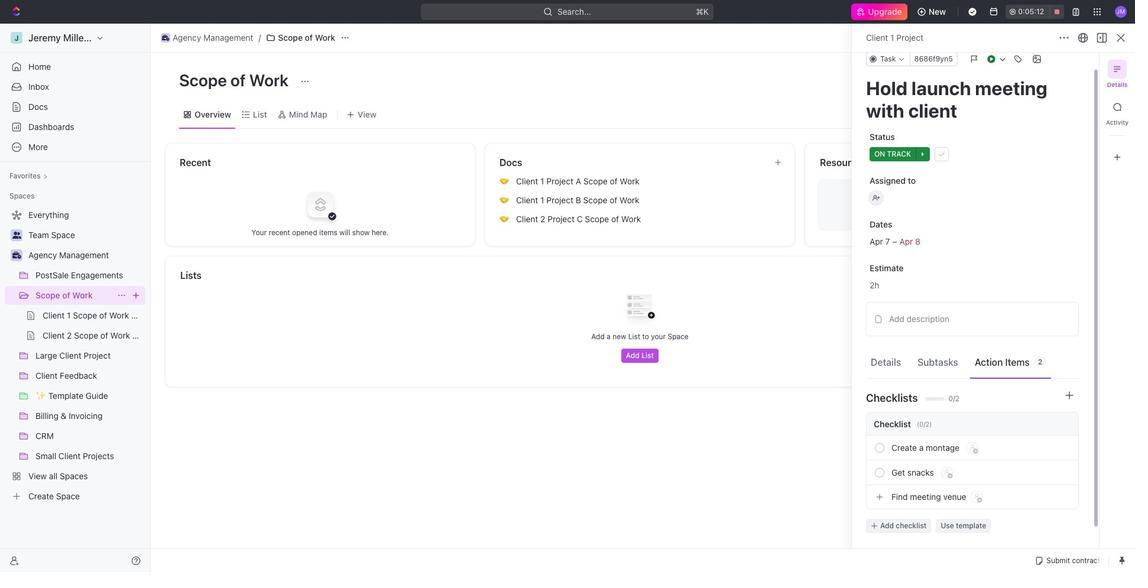 Task type: describe. For each thing, give the bounding box(es) containing it.
2 vertical spatial 2
[[1039, 358, 1043, 366]]

add description button
[[871, 310, 1076, 329]]

billing
[[35, 411, 58, 421]]

1 vertical spatial to
[[643, 332, 649, 341]]

feedback
[[60, 371, 97, 381]]

add a new list to your space
[[592, 332, 689, 341]]

0 horizontal spatial scope of work link
[[35, 286, 112, 305]]

show
[[352, 228, 370, 237]]

scope up "client 2 scope of work docs"
[[73, 311, 97, 321]]

jeremy miller's workspace, , element
[[11, 32, 22, 44]]

jm button
[[1112, 2, 1131, 21]]

docs link
[[5, 98, 146, 117]]

favorites button
[[5, 169, 53, 183]]

create for create a montage
[[892, 443, 918, 453]]

inbox
[[28, 82, 49, 92]]

task inside dropdown button
[[881, 54, 897, 63]]

client for client feedback
[[35, 371, 58, 381]]

client for client 1 scope of work docs
[[43, 311, 65, 321]]

workspace
[[97, 33, 147, 43]]

more button
[[5, 138, 146, 157]]

add task
[[1050, 76, 1086, 86]]

action
[[975, 357, 1004, 368]]

team space
[[28, 230, 75, 240]]

1 horizontal spatial management
[[204, 33, 253, 43]]

client 2 scope of work docs link
[[43, 327, 152, 345]]

jm
[[1117, 8, 1126, 15]]

inbox link
[[5, 77, 146, 96]]

automations
[[1053, 33, 1103, 43]]

your
[[252, 228, 267, 237]]

of right /
[[305, 33, 313, 43]]

large client project
[[35, 351, 111, 361]]

client 1 project
[[867, 33, 924, 43]]

of up "client 2 scope of work docs"
[[99, 311, 107, 321]]

of up overview
[[231, 70, 246, 90]]

(0/2)
[[917, 420, 933, 428]]

b
[[576, 195, 581, 205]]

2h button
[[867, 275, 1080, 296]]

✨ template guide link
[[35, 387, 143, 406]]

status
[[870, 132, 896, 142]]

client 1 scope of work docs link
[[43, 306, 151, 325]]

dates
[[870, 219, 893, 230]]

client up the view all spaces link
[[59, 451, 81, 461]]

view for view all spaces
[[28, 471, 47, 482]]

new
[[613, 332, 627, 341]]

2 for scope
[[67, 331, 72, 341]]

will
[[340, 228, 350, 237]]

crm link
[[35, 427, 143, 446]]

c
[[577, 214, 583, 224]]

view for view
[[358, 109, 377, 119]]

2 for project
[[541, 214, 546, 224]]

scope up overview link
[[179, 70, 227, 90]]

0 vertical spatial business time image
[[162, 35, 169, 41]]

user group image
[[12, 232, 21, 239]]

✨
[[35, 391, 46, 401]]

jeremy
[[28, 33, 61, 43]]

snacks
[[908, 468, 935, 478]]

2 apr from the left
[[900, 236, 914, 246]]

client feedback
[[35, 371, 97, 381]]

of right a
[[610, 176, 618, 186]]

favorites
[[9, 172, 41, 180]]

add checklist
[[881, 522, 927, 531]]

project for large client project
[[84, 351, 111, 361]]

postsale
[[35, 270, 69, 280]]

venue
[[944, 492, 967, 502]]

client for client 1 project
[[867, 33, 889, 43]]

your recent opened items will show here.
[[252, 228, 389, 237]]

8686f9yn5
[[915, 54, 954, 63]]

🤝 for client 1 project a scope of work
[[500, 177, 509, 186]]

details inside task sidebar navigation tab list
[[1108, 81, 1128, 88]]

add for add checklist
[[881, 522, 895, 531]]

recent
[[180, 157, 211, 168]]

0 horizontal spatial spaces
[[9, 192, 35, 201]]

add task button
[[1043, 72, 1093, 91]]

map
[[311, 109, 328, 119]]

opened
[[292, 228, 317, 237]]

1 for client 1 project a scope of work
[[541, 176, 545, 186]]

Edit task name text field
[[867, 77, 1080, 122]]

apr 7 – apr 8
[[870, 236, 921, 246]]

home link
[[5, 57, 146, 76]]

mind map
[[289, 109, 328, 119]]

a
[[576, 176, 582, 186]]

1 for client 1 scope of work docs
[[67, 311, 71, 321]]

client 2 project c scope of work
[[516, 214, 641, 224]]

scope right c
[[585, 214, 609, 224]]

add for add task
[[1050, 76, 1066, 86]]

checklist (0/2)
[[874, 419, 933, 429]]

tree inside sidebar navigation
[[5, 206, 152, 506]]

work inside client 1 scope of work docs link
[[109, 311, 129, 321]]

guide
[[86, 391, 108, 401]]

recent
[[269, 228, 290, 237]]

1 for client 1 project
[[891, 33, 895, 43]]

montage
[[926, 443, 960, 453]]

task inside button
[[1068, 76, 1086, 86]]

mind map link
[[287, 106, 328, 123]]

✨ template guide
[[35, 391, 108, 401]]

0/2
[[949, 395, 960, 403]]

resources button
[[820, 156, 1085, 170]]

1 vertical spatial space
[[668, 332, 689, 341]]

no recent items image
[[297, 181, 344, 228]]

0:05:12 button
[[1006, 5, 1065, 19]]

space for team space
[[51, 230, 75, 240]]

add for add description
[[890, 314, 905, 324]]

1 apr from the left
[[870, 236, 884, 246]]

scope down postsale
[[35, 290, 60, 301]]

agency management inside sidebar navigation
[[28, 250, 109, 260]]

miller's
[[63, 33, 95, 43]]

view all spaces link
[[5, 467, 143, 486]]

details inside button
[[871, 357, 902, 368]]

small
[[35, 451, 56, 461]]

track
[[888, 150, 912, 159]]

client for client 2 project c scope of work
[[516, 214, 539, 224]]

on track
[[875, 150, 912, 159]]

client for client 2 scope of work docs
[[43, 331, 65, 341]]

meeting
[[911, 492, 942, 502]]

🤝 for client 2 project c scope of work
[[500, 215, 509, 224]]

client 1 scope of work docs
[[43, 311, 151, 321]]

lists button
[[180, 269, 1102, 283]]

client for client 1 project a scope of work
[[516, 176, 539, 186]]

business time image inside sidebar navigation
[[12, 252, 21, 259]]

overview
[[195, 109, 231, 119]]

billing & invoicing
[[35, 411, 103, 421]]

everything
[[28, 210, 69, 220]]

resources
[[821, 157, 868, 168]]

management inside tree
[[59, 250, 109, 260]]



Task type: vqa. For each thing, say whether or not it's contained in the screenshot.
Dashboards link
yes



Task type: locate. For each thing, give the bounding box(es) containing it.
overview link
[[192, 106, 231, 123]]

2 🤝 from the top
[[500, 196, 509, 205]]

template
[[957, 522, 987, 531]]

apr left 7
[[870, 236, 884, 246]]

items
[[319, 228, 338, 237]]

client 2 scope of work docs
[[43, 331, 152, 341]]

client feedback link
[[35, 367, 143, 386]]

create space
[[28, 492, 80, 502]]

checklist
[[896, 522, 927, 531]]

find
[[892, 492, 908, 502]]

client down large
[[35, 371, 58, 381]]

project for client 1 project b scope of work
[[547, 195, 574, 205]]

assigned
[[870, 176, 906, 186]]

1 🤝 from the top
[[500, 177, 509, 186]]

project for client 2 project c scope of work
[[548, 214, 575, 224]]

2 right items
[[1039, 358, 1043, 366]]

activity
[[1107, 119, 1129, 126]]

scope right a
[[584, 176, 608, 186]]

1 horizontal spatial to
[[908, 176, 916, 186]]

0 horizontal spatial list
[[253, 109, 267, 119]]

home
[[28, 62, 51, 72]]

0 vertical spatial view
[[358, 109, 377, 119]]

a for add
[[607, 332, 611, 341]]

add left "checklist"
[[881, 522, 895, 531]]

tree containing everything
[[5, 206, 152, 506]]

scope of work link down the postsale engagements on the top left
[[35, 286, 112, 305]]

project inside sidebar navigation
[[84, 351, 111, 361]]

client up large
[[43, 331, 65, 341]]

scope of work link right /
[[263, 31, 338, 45]]

1 vertical spatial view
[[28, 471, 47, 482]]

1 horizontal spatial business time image
[[162, 35, 169, 41]]

–
[[893, 236, 898, 246]]

1 vertical spatial agency
[[28, 250, 57, 260]]

a left new
[[607, 332, 611, 341]]

2h
[[870, 280, 880, 290]]

1
[[891, 33, 895, 43], [541, 176, 545, 186], [541, 195, 545, 205], [67, 311, 71, 321]]

client down postsale
[[43, 311, 65, 321]]

0 vertical spatial agency management link
[[158, 31, 256, 45]]

no lists icon. image
[[617, 285, 664, 332]]

2 horizontal spatial 2
[[1039, 358, 1043, 366]]

management down team space link
[[59, 250, 109, 260]]

details button
[[867, 351, 906, 373]]

8
[[916, 236, 921, 246]]

jeremy miller's workspace
[[28, 33, 147, 43]]

template
[[48, 391, 83, 401]]

0 horizontal spatial to
[[643, 332, 649, 341]]

automations button
[[1047, 29, 1109, 47]]

of right b
[[610, 195, 618, 205]]

j
[[14, 33, 19, 42]]

action items
[[975, 357, 1030, 368]]

0 horizontal spatial business time image
[[12, 252, 21, 259]]

scope
[[278, 33, 303, 43], [179, 70, 227, 90], [584, 176, 608, 186], [584, 195, 608, 205], [585, 214, 609, 224], [35, 290, 60, 301], [73, 311, 97, 321], [74, 331, 98, 341]]

of down the postsale engagements on the top left
[[62, 290, 70, 301]]

1 horizontal spatial view
[[358, 109, 377, 119]]

0 horizontal spatial management
[[59, 250, 109, 260]]

0 vertical spatial 2
[[541, 214, 546, 224]]

1 vertical spatial agency management link
[[28, 246, 143, 265]]

small client projects link
[[35, 447, 143, 466]]

7
[[886, 236, 891, 246]]

your
[[651, 332, 666, 341]]

project left a
[[547, 176, 574, 186]]

/
[[259, 33, 261, 43]]

create space link
[[5, 487, 143, 506]]

1 horizontal spatial apr
[[900, 236, 914, 246]]

add list
[[626, 351, 654, 360]]

add inside button
[[1050, 76, 1066, 86]]

add for add a new list to your space
[[592, 332, 605, 341]]

a for create
[[920, 443, 924, 453]]

space for create space
[[56, 492, 80, 502]]

docs
[[28, 102, 48, 112], [500, 157, 523, 168], [131, 311, 151, 321], [132, 331, 152, 341]]

1 vertical spatial agency management
[[28, 250, 109, 260]]

spaces inside the view all spaces link
[[60, 471, 88, 482]]

2 vertical spatial scope of work
[[35, 290, 93, 301]]

upgrade
[[868, 7, 902, 17]]

2 horizontal spatial list
[[642, 351, 654, 360]]

work inside client 2 scope of work docs link
[[110, 331, 130, 341]]

subtasks
[[918, 357, 959, 368]]

add left description
[[890, 314, 905, 324]]

scope of work inside sidebar navigation
[[35, 290, 93, 301]]

0 vertical spatial agency
[[173, 33, 201, 43]]

use
[[941, 522, 955, 531]]

search...
[[558, 7, 592, 17]]

1 left a
[[541, 176, 545, 186]]

add list button
[[622, 349, 659, 363]]

create inside sidebar navigation
[[28, 492, 54, 502]]

client for client 1 project b scope of work
[[516, 195, 539, 205]]

spaces
[[9, 192, 35, 201], [60, 471, 88, 482]]

project left c
[[548, 214, 575, 224]]

business time image right the workspace
[[162, 35, 169, 41]]

1 horizontal spatial spaces
[[60, 471, 88, 482]]

management left /
[[204, 33, 253, 43]]

create for create space
[[28, 492, 54, 502]]

0 vertical spatial 🤝
[[500, 177, 509, 186]]

add description
[[890, 314, 950, 324]]

postsale engagements link
[[35, 266, 143, 285]]

1 horizontal spatial a
[[920, 443, 924, 453]]

task down client 1 project link
[[881, 54, 897, 63]]

business time image down user group icon
[[12, 252, 21, 259]]

client up client feedback
[[59, 351, 81, 361]]

scope of work right /
[[278, 33, 336, 43]]

tree
[[5, 206, 152, 506]]

list left mind
[[253, 109, 267, 119]]

new button
[[913, 2, 954, 21]]

view right map
[[358, 109, 377, 119]]

0 horizontal spatial 2
[[67, 331, 72, 341]]

🤝 for client 1 project b scope of work
[[500, 196, 509, 205]]

agency management up the postsale engagements on the top left
[[28, 250, 109, 260]]

client left c
[[516, 214, 539, 224]]

everything link
[[5, 206, 143, 225]]

1 vertical spatial list
[[629, 332, 641, 341]]

0 vertical spatial a
[[607, 332, 611, 341]]

0 horizontal spatial agency
[[28, 250, 57, 260]]

to
[[908, 176, 916, 186], [643, 332, 649, 341]]

1 vertical spatial spaces
[[60, 471, 88, 482]]

2 vertical spatial space
[[56, 492, 80, 502]]

create down checklist (0/2)
[[892, 443, 918, 453]]

1 horizontal spatial agency management
[[173, 33, 253, 43]]

list down add a new list to your space
[[642, 351, 654, 360]]

1 inside sidebar navigation
[[67, 311, 71, 321]]

1 horizontal spatial agency management link
[[158, 31, 256, 45]]

1 vertical spatial 2
[[67, 331, 72, 341]]

1 horizontal spatial 2
[[541, 214, 546, 224]]

sidebar navigation
[[0, 24, 153, 573]]

of down client 1 scope of work docs link
[[100, 331, 108, 341]]

0 horizontal spatial details
[[871, 357, 902, 368]]

client 1 project b scope of work
[[516, 195, 640, 205]]

list inside button
[[642, 351, 654, 360]]

1 vertical spatial business time image
[[12, 252, 21, 259]]

use template
[[941, 522, 987, 531]]

client 1 project a scope of work
[[516, 176, 640, 186]]

view inside button
[[358, 109, 377, 119]]

0 horizontal spatial agency management
[[28, 250, 109, 260]]

1 vertical spatial management
[[59, 250, 109, 260]]

1 up "client 2 scope of work docs"
[[67, 311, 71, 321]]

agency management left /
[[173, 33, 253, 43]]

details
[[1108, 81, 1128, 88], [871, 357, 902, 368]]

1 horizontal spatial scope of work link
[[263, 31, 338, 45]]

checklists
[[867, 392, 919, 404]]

1 horizontal spatial agency
[[173, 33, 201, 43]]

items
[[1006, 357, 1030, 368]]

list link
[[251, 106, 267, 123]]

view
[[358, 109, 377, 119], [28, 471, 47, 482]]

0 vertical spatial details
[[1108, 81, 1128, 88]]

get snacks
[[892, 468, 935, 478]]

space down the view all spaces link
[[56, 492, 80, 502]]

0 vertical spatial task
[[881, 54, 897, 63]]

1 vertical spatial details
[[871, 357, 902, 368]]

space down everything link
[[51, 230, 75, 240]]

add down automations button
[[1050, 76, 1066, 86]]

project down client 2 scope of work docs link
[[84, 351, 111, 361]]

of
[[305, 33, 313, 43], [231, 70, 246, 90], [610, 176, 618, 186], [610, 195, 618, 205], [612, 214, 619, 224], [62, 290, 70, 301], [99, 311, 107, 321], [100, 331, 108, 341]]

a left the montage
[[920, 443, 924, 453]]

team space link
[[28, 226, 143, 245]]

1 horizontal spatial list
[[629, 332, 641, 341]]

assigned to
[[870, 176, 916, 186]]

0 vertical spatial scope of work link
[[263, 31, 338, 45]]

1 horizontal spatial task
[[1068, 76, 1086, 86]]

1 vertical spatial scope of work
[[179, 70, 292, 90]]

estimate
[[870, 263, 904, 273]]

0 vertical spatial spaces
[[9, 192, 35, 201]]

2 left c
[[541, 214, 546, 224]]

1 for client 1 project b scope of work
[[541, 195, 545, 205]]

details up checklists in the right bottom of the page
[[871, 357, 902, 368]]

here.
[[372, 228, 389, 237]]

project for client 1 project
[[897, 33, 924, 43]]

1 vertical spatial task
[[1068, 76, 1086, 86]]

scope up large client project link
[[74, 331, 98, 341]]

scope of work
[[278, 33, 336, 43], [179, 70, 292, 90], [35, 290, 93, 301]]

to right assigned on the right top
[[908, 176, 916, 186]]

lists
[[180, 270, 202, 281]]

view left all
[[28, 471, 47, 482]]

add for add list
[[626, 351, 640, 360]]

1 vertical spatial 🤝
[[500, 196, 509, 205]]

view inside sidebar navigation
[[28, 471, 47, 482]]

new
[[929, 7, 947, 17]]

description
[[907, 314, 950, 324]]

create a montage
[[892, 443, 960, 453]]

1 horizontal spatial details
[[1108, 81, 1128, 88]]

apr right –
[[900, 236, 914, 246]]

business time image
[[162, 35, 169, 41], [12, 252, 21, 259]]

large client project link
[[35, 347, 143, 366]]

0 vertical spatial scope of work
[[278, 33, 336, 43]]

scope of work down postsale
[[35, 290, 93, 301]]

client up task dropdown button
[[867, 33, 889, 43]]

of right c
[[612, 214, 619, 224]]

3 🤝 from the top
[[500, 215, 509, 224]]

0 vertical spatial create
[[892, 443, 918, 453]]

0 horizontal spatial a
[[607, 332, 611, 341]]

all
[[49, 471, 58, 482]]

project up task dropdown button
[[897, 33, 924, 43]]

space right "your"
[[668, 332, 689, 341]]

0 horizontal spatial apr
[[870, 236, 884, 246]]

1 vertical spatial create
[[28, 492, 54, 502]]

2 vertical spatial list
[[642, 351, 654, 360]]

agency inside sidebar navigation
[[28, 250, 57, 260]]

0 vertical spatial management
[[204, 33, 253, 43]]

create down all
[[28, 492, 54, 502]]

to left "your"
[[643, 332, 649, 341]]

1 vertical spatial a
[[920, 443, 924, 453]]

1 left b
[[541, 195, 545, 205]]

2 vertical spatial 🤝
[[500, 215, 509, 224]]

0 horizontal spatial task
[[881, 54, 897, 63]]

add down add a new list to your space
[[626, 351, 640, 360]]

2 inside sidebar navigation
[[67, 331, 72, 341]]

agency management link left /
[[158, 31, 256, 45]]

add left new
[[592, 332, 605, 341]]

0 vertical spatial to
[[908, 176, 916, 186]]

dashboards
[[28, 122, 74, 132]]

1 up task dropdown button
[[891, 33, 895, 43]]

agency management link down team space link
[[28, 246, 143, 265]]

list right new
[[629, 332, 641, 341]]

subtasks button
[[913, 351, 964, 373]]

scope of work up overview
[[179, 70, 292, 90]]

view button
[[342, 101, 381, 128]]

on
[[875, 150, 886, 159]]

0 vertical spatial space
[[51, 230, 75, 240]]

view button
[[342, 106, 381, 123]]

2 up large client project
[[67, 331, 72, 341]]

0 vertical spatial list
[[253, 109, 267, 119]]

projects
[[83, 451, 114, 461]]

spaces down small client projects
[[60, 471, 88, 482]]

spaces down favorites
[[9, 192, 35, 201]]

large
[[35, 351, 57, 361]]

scope right /
[[278, 33, 303, 43]]

1 vertical spatial scope of work link
[[35, 286, 112, 305]]

scope right b
[[584, 195, 608, 205]]

task down automations button
[[1068, 76, 1086, 86]]

client left a
[[516, 176, 539, 186]]

get
[[892, 468, 906, 478]]

1 horizontal spatial create
[[892, 443, 918, 453]]

project for client 1 project a scope of work
[[547, 176, 574, 186]]

0 horizontal spatial create
[[28, 492, 54, 502]]

0 horizontal spatial view
[[28, 471, 47, 482]]

0 horizontal spatial agency management link
[[28, 246, 143, 265]]

details up activity
[[1108, 81, 1128, 88]]

client left b
[[516, 195, 539, 205]]

0 vertical spatial agency management
[[173, 33, 253, 43]]

project left b
[[547, 195, 574, 205]]

crm
[[35, 431, 54, 441]]

task sidebar navigation tab list
[[1105, 60, 1131, 167]]



